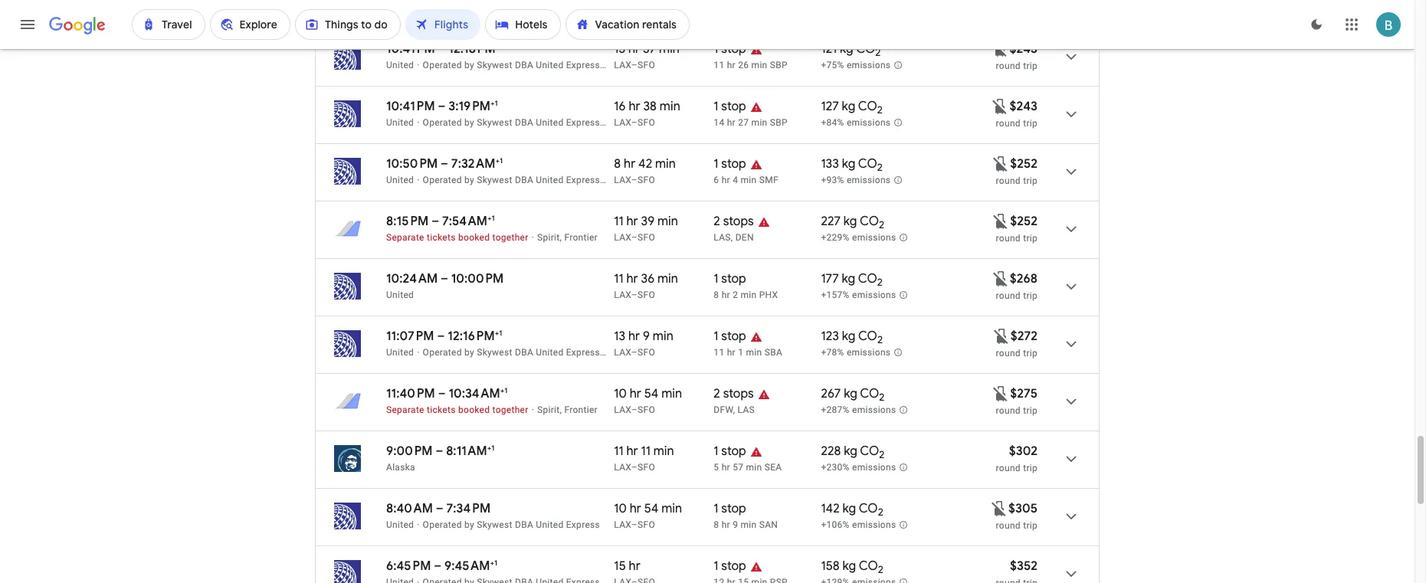 Task type: locate. For each thing, give the bounding box(es) containing it.
Arrival time: 7:54 AM on  Tuesday, November 21. text field
[[442, 213, 495, 229]]

1 inside the 1 stop 8 hr 9 min san
[[714, 501, 719, 517]]

2 inside 267 kg co 2
[[880, 391, 885, 404]]

layover (1 of 1) is a 5 hr 57 min overnight layover at seattle-tacoma international airport in seattle. element
[[714, 462, 814, 474]]

2 tickets from the top
[[427, 405, 456, 416]]

3 lax from the top
[[614, 117, 632, 128]]

lax down total duration 8 hr 42 min. element
[[614, 175, 632, 186]]

stop down layover (1 of 1) is a 8 hr 9 min layover at san diego international airport in san diego. element
[[722, 559, 747, 574]]

hr inside '11 hr 11 min lax – sfo'
[[627, 444, 638, 459]]

layover (1 of 1) is a 11 hr 26 min overnight layover at san luis obispo county regional airport in san luis obispo. element
[[714, 59, 814, 71]]

stop for 15 hr
[[722, 559, 747, 574]]

2 up +93% emissions on the top right of the page
[[878, 161, 883, 174]]

0 horizontal spatial 9
[[643, 329, 650, 344]]

0 vertical spatial sbp
[[770, 60, 788, 71]]

54 down 13 hr 9 min lax – sfo
[[645, 386, 659, 402]]

6 1 stop from the top
[[714, 559, 747, 574]]

11 hr 11 min lax – sfo
[[614, 444, 674, 473]]

layover (1 of 1) is a 8 hr 9 min layover at san diego international airport in san diego. element
[[714, 519, 814, 531]]

7 stop from the top
[[722, 501, 747, 517]]

1 vertical spatial 2 stops
[[714, 386, 754, 402]]

1 stop flight. element for 8 hr 42 min
[[714, 156, 747, 174]]

separate
[[386, 232, 425, 243], [386, 405, 425, 416]]

– right 10:24 am text field
[[441, 271, 448, 287]]

1 horizontal spatial las
[[738, 405, 755, 416]]

0 vertical spatial tickets
[[427, 232, 456, 243]]

2 booked from the top
[[458, 405, 490, 416]]

leaves los angeles international airport at 10:24 am on monday, november 20 and arrives at san francisco international airport at 10:00 pm on monday, november 20. element
[[386, 271, 504, 287]]

4 1 stop flight. element from the top
[[714, 271, 747, 289]]

6 lax from the top
[[614, 290, 632, 301]]

252 US dollars text field
[[1011, 156, 1038, 172]]

operated by skywest dba united express, skywest dba united express for 13 hr 9 min
[[423, 347, 728, 358]]

7:54 am
[[442, 214, 488, 229]]

7 lax from the top
[[614, 347, 632, 358]]

1 stops from the top
[[723, 214, 754, 229]]

sbp inside layover (1 of 1) is a 11 hr 26 min overnight layover at san luis obispo county regional airport in san luis obispo. element
[[770, 60, 788, 71]]

$243 left flight details. leaves los angeles international airport at 10:41 pm on monday, november 20 and arrives at san francisco international airport at 3:19 pm on tuesday, november 21. icon at the top of the page
[[1010, 99, 1038, 114]]

Departure time: 10:50 PM. text field
[[386, 156, 438, 172]]

frontier
[[565, 232, 598, 243], [565, 405, 598, 416]]

this price for this flight doesn't include overhead bin access. if you need a carry-on bag, use the bags filter to update prices. image
[[992, 39, 1010, 58], [992, 97, 1010, 115], [992, 154, 1011, 173], [992, 212, 1011, 230], [992, 269, 1010, 288], [991, 499, 1009, 518]]

4 trip from the top
[[1024, 233, 1038, 244]]

– inside 8 hr 42 min lax – sfo
[[632, 175, 638, 186]]

+75% emissions
[[821, 60, 891, 71]]

min inside the 13 hr 37 min lax – sfo
[[659, 41, 680, 57]]

stops up dfw , las
[[723, 386, 754, 402]]

co up +78% emissions
[[859, 329, 878, 344]]

tickets down 8:15 pm – 7:54 am + 1 on the left top of page
[[427, 232, 456, 243]]

express for 16 hr 38 min
[[694, 117, 728, 128]]

2 inside the "127 kg co 2"
[[878, 104, 883, 117]]

0 vertical spatial frontier
[[565, 232, 598, 243]]

kg up +230% emissions
[[844, 444, 858, 459]]

1 vertical spatial 8
[[714, 290, 719, 301]]

1 54 from the top
[[645, 386, 659, 402]]

1 round from the top
[[996, 61, 1021, 71]]

round trip for 177
[[996, 291, 1038, 301]]

267
[[821, 386, 841, 402]]

2 separate tickets booked together from the top
[[386, 405, 529, 416]]

round trip down 243 us dollars text field
[[996, 118, 1038, 129]]

2 this price for this flight doesn't include overhead bin access. if you need a carry-on bag, use the bags filter to update prices. image from the top
[[992, 384, 1011, 403]]

co inside 158 kg co 2
[[859, 559, 878, 574]]

+
[[496, 41, 500, 51], [491, 98, 495, 108], [496, 156, 500, 166], [488, 213, 492, 223], [495, 328, 499, 338], [500, 386, 505, 396], [487, 443, 492, 453], [490, 558, 495, 568]]

5 round trip from the top
[[996, 291, 1038, 301]]

min inside 1 stop 8 hr 2 min phx
[[741, 290, 757, 301]]

7 sfo from the top
[[638, 347, 655, 358]]

10 down '11 hr 11 min lax – sfo'
[[614, 501, 627, 517]]

trip down $272 text box
[[1024, 348, 1038, 359]]

1 1 stop flight. element from the top
[[714, 41, 747, 59]]

lax inside the 13 hr 37 min lax – sfo
[[614, 60, 632, 71]]

2 for 123
[[878, 334, 883, 347]]

1 stop down the 1 stop 8 hr 9 min san
[[714, 559, 747, 574]]

this price for this flight doesn't include overhead bin access. if you need a carry-on bag, use the bags filter to update prices. image down $268
[[993, 327, 1011, 345]]

round trip down 252 us dollars text field
[[996, 176, 1038, 186]]

round trip
[[996, 61, 1038, 71], [996, 118, 1038, 129], [996, 176, 1038, 186], [996, 233, 1038, 244], [996, 291, 1038, 301], [996, 348, 1038, 359], [996, 406, 1038, 416], [996, 521, 1038, 531]]

1 operated from the top
[[423, 2, 462, 13]]

3 operated from the top
[[423, 117, 462, 128]]

5 express, from the top
[[566, 347, 602, 358]]

2 2 stops flight. element from the top
[[714, 386, 754, 404]]

kg inside 142 kg co 2
[[843, 501, 856, 517]]

emissions down 267 kg co 2
[[852, 405, 897, 416]]

1 stop up 4
[[714, 156, 747, 172]]

lax inside '11 hr 11 min lax – sfo'
[[614, 462, 632, 473]]

2 inside 133 kg co 2
[[878, 161, 883, 174]]

kg for 267
[[844, 386, 858, 402]]

lax inside 16 hr 38 min lax – sfo
[[614, 117, 632, 128]]

8:15 pm
[[386, 214, 429, 229]]

layover (1 of 2) is a 3 hr 23 min layover at harry reid international airport in las vegas. layover (2 of 2) is a 2 hr 3 min overnight layover at denver international airport in denver. element
[[714, 232, 814, 244]]

3 round trip from the top
[[996, 176, 1038, 186]]

operated down 8:40 am – 7:34 pm
[[423, 520, 462, 531]]

kg for 121
[[840, 41, 854, 57]]

0 vertical spatial separate tickets booked together
[[386, 232, 529, 243]]

+ inside 6:45 pm – 9:45 am + 1
[[490, 558, 495, 568]]

1 separate from the top
[[386, 232, 425, 243]]

1 trip from the top
[[1024, 61, 1038, 71]]

, for 11 hr 39 min
[[731, 232, 733, 243]]

0 vertical spatial $252
[[1011, 156, 1038, 172]]

1 lax from the top
[[614, 2, 632, 13]]

0 vertical spatial las
[[714, 232, 731, 243]]

1 vertical spatial stops
[[723, 386, 754, 402]]

1 10:41 pm from the top
[[386, 41, 435, 57]]

8 trip from the top
[[1024, 463, 1038, 474]]

leaves los angeles international airport at 8:40 am on monday, november 20 and arrives at san francisco international airport at 7:34 pm on monday, november 20. element
[[386, 501, 491, 517]]

4 operated from the top
[[423, 175, 462, 186]]

+ inside 8:15 pm – 7:54 am + 1
[[488, 213, 492, 223]]

1 stop
[[714, 41, 747, 57], [714, 99, 747, 114], [714, 156, 747, 172], [714, 329, 747, 344], [714, 444, 747, 459], [714, 559, 747, 574]]

8 stop from the top
[[722, 559, 747, 574]]

+ inside 10:41 pm – 3:19 pm + 1
[[491, 98, 495, 108]]

kg for 133
[[842, 156, 856, 172]]

co inside the '177 kg co 2'
[[858, 271, 878, 287]]

Arrival time: 7:32 AM on  Tuesday, November 21. text field
[[451, 156, 503, 172]]

by down 3:19 pm
[[465, 117, 475, 128]]

267 kg co 2
[[821, 386, 885, 404]]

127
[[821, 99, 839, 114]]

2 sbp from the top
[[770, 117, 788, 128]]

2 10 from the top
[[614, 501, 627, 517]]

stop up layover (1 of 1) is a 8 hr 9 min layover at san diego international airport in san diego. element
[[722, 501, 747, 517]]

1 vertical spatial frontier
[[565, 405, 598, 416]]

2 54 from the top
[[645, 501, 659, 517]]

+106%
[[821, 520, 850, 531]]

total duration 13 hr 9 min. element
[[614, 329, 714, 347]]

co inside 121 kg co 2
[[857, 41, 876, 57]]

trip
[[1024, 61, 1038, 71], [1024, 118, 1038, 129], [1024, 176, 1038, 186], [1024, 233, 1038, 244], [1024, 291, 1038, 301], [1024, 348, 1038, 359], [1024, 406, 1038, 416], [1024, 463, 1038, 474], [1024, 521, 1038, 531]]

5 1 stop from the top
[[714, 444, 747, 459]]

2 up +229% emissions
[[879, 219, 885, 232]]

3 round from the top
[[996, 176, 1021, 186]]

1 vertical spatial total duration 10 hr 54 min. element
[[614, 501, 714, 519]]

+93% emissions
[[821, 175, 891, 186]]

1 spirit, frontier from the top
[[537, 232, 598, 243]]

3 stop from the top
[[722, 156, 747, 172]]

lax for 9:00 pm – 8:11 am + 1
[[614, 462, 632, 473]]

flight details. leaves los angeles international airport at 10:24 am on monday, november 20 and arrives at san francisco international airport at 10:00 pm on monday, november 20. image
[[1053, 268, 1090, 305]]

4 express, from the top
[[566, 175, 602, 186]]

total duration 15 hr. element
[[614, 559, 714, 577]]

0 vertical spatial 10:41 pm
[[386, 41, 435, 57]]

kg inside 267 kg co 2
[[844, 386, 858, 402]]

9
[[643, 329, 650, 344], [733, 520, 738, 531]]

kg inside 123 kg co 2
[[842, 329, 856, 344]]

4 round trip from the top
[[996, 233, 1038, 244]]

1 stop flight. element for 15 hr
[[714, 559, 747, 577]]

lax inside 13 hr 9 min lax – sfo
[[614, 347, 632, 358]]

27
[[738, 117, 749, 128]]

+84% emissions
[[821, 117, 891, 128]]

2 up +287% emissions
[[880, 391, 885, 404]]

2 inside 158 kg co 2
[[878, 564, 884, 577]]

2 10 hr 54 min lax – sfo from the top
[[614, 501, 682, 531]]

this price for this flight doesn't include overhead bin access. if you need a carry-on bag, use the bags filter to update prices. image for 121
[[992, 39, 1010, 58]]

14
[[714, 117, 725, 128]]

54 for 8:40 am – 7:34 pm
[[645, 501, 659, 517]]

1 frontier from the top
[[565, 232, 598, 243]]

2 13 from the top
[[614, 329, 626, 344]]

this price for this flight doesn't include overhead bin access. if you need a carry-on bag, use the bags filter to update prices. image for 133
[[992, 154, 1011, 173]]

1 vertical spatial 54
[[645, 501, 659, 517]]

0 vertical spatial 13
[[614, 41, 626, 57]]

5 operated from the top
[[423, 347, 462, 358]]

skywest down 16
[[605, 117, 640, 128]]

– inside the 13 hr 37 min lax – sfo
[[632, 60, 638, 71]]

1 vertical spatial booked
[[458, 405, 490, 416]]

1 10 hr 54 min lax – sfo from the top
[[614, 386, 682, 416]]

2 inside 228 kg co 2
[[880, 449, 885, 462]]

1 stop for 13 hr 37 min
[[714, 41, 747, 57]]

spirit, frontier for 10
[[537, 405, 598, 416]]

kg inside 228 kg co 2
[[844, 444, 858, 459]]

co up +157% emissions
[[858, 271, 878, 287]]

sbp for 127
[[770, 117, 788, 128]]

– left 8:11 am
[[436, 444, 443, 459]]

– inside 6:45 pm – 9:45 am + 1
[[434, 559, 442, 574]]

round down $272 text box
[[996, 348, 1021, 359]]

Departure time: 10:41 PM. text field
[[386, 41, 435, 57]]

54
[[645, 386, 659, 402], [645, 501, 659, 517]]

1 separate tickets booked together. this trip includes tickets from multiple airlines. missed connections may be protected by kiwi.com.. element from the top
[[386, 232, 529, 243]]

round trip down the $305
[[996, 521, 1038, 531]]

by down the 7:32 am
[[465, 175, 475, 186]]

together
[[493, 232, 529, 243], [493, 405, 529, 416]]

10 hr 54 min lax – sfo
[[614, 386, 682, 416], [614, 501, 682, 531]]

5 lax from the top
[[614, 232, 632, 243]]

4 by from the top
[[465, 175, 475, 186]]

5 stop from the top
[[722, 329, 747, 344]]

total duration 10 hr 54 min. element for 267
[[614, 386, 714, 404]]

operated for 7:32 am
[[423, 175, 462, 186]]

lax for 8:15 pm – 7:54 am + 1
[[614, 232, 632, 243]]

stops up 'las , den'
[[723, 214, 754, 229]]

6 operated from the top
[[423, 520, 462, 531]]

10:41 pm inside the 10:41 pm – 12:18 pm + 1
[[386, 41, 435, 57]]

sfo up 37 on the left top of the page
[[638, 2, 655, 13]]

operated by skywest dba united express, skywest dba united express for 16 hr 38 min
[[423, 117, 728, 128]]

$243 left flight details. leaves los angeles international airport at 10:41 pm on monday, november 20 and arrives at san francisco international airport at 12:18 pm on tuesday, november 21. icon
[[1010, 41, 1038, 57]]

emissions for 177
[[852, 290, 897, 301]]

1 operated by skywest dba united express, skywest dba united express from the top
[[423, 2, 728, 13]]

2 $252 from the top
[[1011, 214, 1038, 229]]

smf
[[760, 175, 779, 186]]

0 vertical spatial 8
[[614, 156, 621, 172]]

– left 3:19 pm
[[438, 99, 446, 114]]

2 vertical spatial 8
[[714, 520, 719, 531]]

+ for 7:54 am
[[488, 213, 492, 223]]

flight details. leaves los angeles international airport at 10:41 pm on monday, november 20 and arrives at san francisco international airport at 3:19 pm on tuesday, november 21. image
[[1053, 96, 1090, 133]]

2 stops flight. element
[[714, 214, 754, 232], [714, 386, 754, 404]]

leaves los angeles international airport at 11:40 pm on monday, november 20 and arrives at san francisco international airport at 10:34 am on tuesday, november 21. element
[[386, 386, 508, 402]]

1 right 9:45 am
[[495, 558, 498, 568]]

stop up '57' at the right
[[722, 444, 747, 459]]

+229%
[[821, 232, 850, 243]]

2 stops for 11 hr 39 min
[[714, 214, 754, 229]]

7 trip from the top
[[1024, 406, 1038, 416]]

sfo for 9:00 pm – 8:11 am + 1
[[638, 462, 655, 473]]

9 lax from the top
[[614, 462, 632, 473]]

8 left san
[[714, 520, 719, 531]]

$272
[[1011, 329, 1038, 344]]

, inside layover (1 of 2) is a 42 min overnight layover at dallas/fort worth international airport in dallas. layover (2 of 2) is a 2 hr 19 min layover at harry reid international airport in las vegas. element
[[733, 405, 735, 416]]

268 US dollars text field
[[1010, 271, 1038, 287]]

16
[[614, 99, 626, 114]]

flight details. leaves los angeles international airport at 10:41 pm on monday, november 20 and arrives at san francisco international airport at 12:18 pm on tuesday, november 21. image
[[1053, 38, 1090, 75]]

+75%
[[821, 60, 845, 71]]

total duration 16 hr 38 min. element
[[614, 99, 714, 117]]

flight details. leaves los angeles international airport at 8:15 pm on monday, november 20 and arrives at san francisco international airport at 7:54 am on tuesday, november 21. image
[[1053, 211, 1090, 248]]

2 stops up dfw , las
[[714, 386, 754, 402]]

sfo inside 16 hr 38 min lax – sfo
[[638, 117, 655, 128]]

operated up the 10:41 pm – 12:18 pm + 1
[[423, 2, 462, 13]]

by for 3:19 pm
[[465, 117, 475, 128]]

11 inside 11 hr 39 min lax – sfo
[[614, 214, 624, 229]]

flight details. leaves los angeles international airport at 10:50 pm on monday, november 20 and arrives at san francisco international airport at 7:32 am on tuesday, november 21. image
[[1053, 153, 1090, 190]]

4 stop from the top
[[722, 271, 747, 287]]

0 vertical spatial spirit, frontier
[[537, 232, 598, 243]]

2 sfo from the top
[[638, 60, 655, 71]]

10 sfo from the top
[[638, 520, 655, 531]]

1 stop up 14
[[714, 99, 747, 114]]

this price for this flight doesn't include overhead bin access. if you need a carry-on bag, use the bags filter to update prices. image for $272
[[993, 327, 1011, 345]]

co inside 227 kg co 2
[[860, 214, 879, 229]]

lax up 16
[[614, 60, 632, 71]]

2 inside the '177 kg co 2'
[[878, 276, 883, 289]]

Arrival time: 10:00 PM. text field
[[451, 271, 504, 287]]

by down 12:16 pm
[[465, 347, 475, 358]]

round down 252 us dollars text box
[[996, 233, 1021, 244]]

1 vertical spatial spirit,
[[537, 405, 562, 416]]

3 trip from the top
[[1024, 176, 1038, 186]]

sbp right 26 at right
[[770, 60, 788, 71]]

1 horizontal spatial 9
[[733, 520, 738, 531]]

177
[[821, 271, 839, 287]]

0 horizontal spatial las
[[714, 232, 731, 243]]

1 total duration 10 hr 54 min. element from the top
[[614, 386, 714, 404]]

sfo
[[638, 2, 655, 13], [638, 60, 655, 71], [638, 117, 655, 128], [638, 175, 655, 186], [638, 232, 655, 243], [638, 290, 655, 301], [638, 347, 655, 358], [638, 405, 655, 416], [638, 462, 655, 473], [638, 520, 655, 531]]

main menu image
[[18, 15, 37, 34]]

Arrival time: 7:34 PM. text field
[[447, 501, 491, 517]]

2 round trip from the top
[[996, 118, 1038, 129]]

Arrival time: 12:18 PM on  Tuesday, November 21. text field
[[449, 41, 503, 57]]

+ down arrival time: 7:32 am on  tuesday, november 21. text field
[[488, 213, 492, 223]]

lax inside 11 hr 36 min lax – sfo
[[614, 290, 632, 301]]

10:41 pm – 12:18 pm + 1
[[386, 41, 503, 57]]

lax for 10:41 pm – 3:19 pm + 1
[[614, 117, 632, 128]]

+ inside the 10:41 pm – 12:18 pm + 1
[[496, 41, 500, 51]]

1 vertical spatial 10
[[614, 501, 627, 517]]

+106% emissions
[[821, 520, 897, 531]]

skywest
[[477, 2, 513, 13], [605, 2, 640, 13], [477, 60, 513, 71], [605, 60, 640, 71], [477, 117, 513, 128], [605, 117, 640, 128], [477, 175, 513, 186], [605, 175, 640, 186], [477, 347, 513, 358], [605, 347, 640, 358], [477, 520, 513, 531]]

sfo up total duration 11 hr 11 min. element
[[638, 405, 655, 416]]

0 vertical spatial stops
[[723, 214, 754, 229]]

Departure time: 10:24 AM. text field
[[386, 271, 438, 287]]

11
[[714, 60, 725, 71], [614, 214, 624, 229], [614, 271, 624, 287], [714, 347, 725, 358], [614, 444, 624, 459], [641, 444, 651, 459]]

0 vertical spatial 9
[[643, 329, 650, 344]]

$252 for 133
[[1011, 156, 1038, 172]]

5 operated by skywest dba united express, skywest dba united express from the top
[[423, 347, 728, 358]]

kg inside 158 kg co 2
[[843, 559, 857, 574]]

express, for 8 hr 42 min
[[566, 175, 602, 186]]

5 1 stop flight. element from the top
[[714, 329, 747, 347]]

0 vertical spatial 10
[[614, 386, 627, 402]]

stop inside the 1 stop 8 hr 9 min san
[[722, 501, 747, 517]]

lax up the 13 hr 37 min lax – sfo
[[614, 2, 632, 13]]

lax down "total duration 13 hr 9 min." element
[[614, 347, 632, 358]]

11:40 pm – 10:34 am + 1
[[386, 386, 508, 402]]

kg up +78% emissions
[[842, 329, 856, 344]]

0 vertical spatial separate
[[386, 232, 425, 243]]

stop for 16 hr 38 min
[[722, 99, 747, 114]]

this price for this flight doesn't include overhead bin access. if you need a carry-on bag, use the bags filter to update prices. image
[[993, 327, 1011, 345], [992, 384, 1011, 403]]

4 round from the top
[[996, 233, 1021, 244]]

round trip for 133
[[996, 176, 1038, 186]]

+ inside 11:40 pm – 10:34 am + 1
[[500, 386, 505, 396]]

1 stop from the top
[[722, 41, 747, 57]]

sbp for 121
[[770, 60, 788, 71]]

6:45 pm – 9:45 am + 1
[[386, 558, 498, 574]]

emissions
[[847, 60, 891, 71], [847, 117, 891, 128], [847, 175, 891, 186], [852, 232, 897, 243], [852, 290, 897, 301], [847, 347, 891, 358], [852, 405, 897, 416], [852, 462, 897, 473], [852, 520, 897, 531]]

2 stops flight. element for 11 hr 39 min
[[714, 214, 754, 232]]

stops
[[723, 214, 754, 229], [723, 386, 754, 402]]

11 inside 11 hr 36 min lax – sfo
[[614, 271, 624, 287]]

phx
[[760, 290, 778, 301]]

sfo down total duration 11 hr 11 min. element
[[638, 462, 655, 473]]

11:07 pm
[[386, 329, 434, 344]]

1 stop flight. element up 4
[[714, 156, 747, 174]]

305 US dollars text field
[[1009, 501, 1038, 517]]

1 stop up 26 at right
[[714, 41, 747, 57]]

1 vertical spatial 13
[[614, 329, 626, 344]]

+ for 9:45 am
[[490, 558, 495, 568]]

1 vertical spatial sbp
[[770, 117, 788, 128]]

+ inside 10:50 pm – 7:32 am + 1
[[496, 156, 500, 166]]

– up 15 hr
[[632, 520, 638, 531]]

10:41 pm inside 10:41 pm – 3:19 pm + 1
[[386, 99, 435, 114]]

express, for lax
[[566, 2, 602, 13]]

, up '57' at the right
[[733, 405, 735, 416]]

1 $252 from the top
[[1011, 156, 1038, 172]]

trip for 127
[[1024, 118, 1038, 129]]

min inside 8 hr 42 min lax – sfo
[[655, 156, 676, 172]]

6 round trip from the top
[[996, 348, 1038, 359]]

$305
[[1009, 501, 1038, 517]]

co inside 142 kg co 2
[[859, 501, 878, 517]]

0 vertical spatial 2 stops
[[714, 214, 754, 229]]

emissions down 227 kg co 2
[[852, 232, 897, 243]]

trip for 123
[[1024, 348, 1038, 359]]

leaves los angeles international airport at 11:07 pm on monday, november 20 and arrives at san francisco international airport at 12:16 pm on tuesday, november 21. element
[[386, 328, 502, 344]]

separate for 11:40 pm
[[386, 405, 425, 416]]

4 operated by skywest dba united express, skywest dba united express from the top
[[423, 175, 728, 186]]

2 stops for 10 hr 54 min
[[714, 386, 754, 402]]

 image
[[532, 405, 534, 416]]

243 US dollars text field
[[1010, 99, 1038, 114]]

separate tickets booked together. this trip includes tickets from multiple airlines. missed connections may be protected by kiwi.com.. element
[[386, 232, 529, 243], [386, 405, 529, 416]]

3 1 stop from the top
[[714, 156, 747, 172]]

2 1 stop flight. element from the top
[[714, 99, 747, 117]]

express, for 13 hr 37 min
[[566, 60, 602, 71]]

trip down 252 us dollars text box
[[1024, 233, 1038, 244]]

11 inside layover (1 of 1) is a 11 hr 26 min overnight layover at san luis obispo county regional airport in san luis obispo. element
[[714, 60, 725, 71]]

operated for 3:19 pm
[[423, 117, 462, 128]]

kg inside the "127 kg co 2"
[[842, 99, 856, 114]]

352 US dollars text field
[[1010, 559, 1038, 574]]

1 stop up '57' at the right
[[714, 444, 747, 459]]

0 vertical spatial 10 hr 54 min lax – sfo
[[614, 386, 682, 416]]

kg inside 133 kg co 2
[[842, 156, 856, 172]]

Departure time: 11:07 PM. text field
[[386, 329, 434, 344]]

stop for 11 hr 11 min
[[722, 444, 747, 459]]

round for 267
[[996, 406, 1021, 416]]

co up +287% emissions
[[860, 386, 880, 402]]

tickets for 7:54 am
[[427, 232, 456, 243]]

express, left 16 hr 38 min lax – sfo
[[566, 117, 602, 128]]

kg inside 121 kg co 2
[[840, 41, 854, 57]]

Arrival time: 12:16 PM on  Tuesday, November 21. text field
[[448, 328, 502, 344]]

round
[[996, 61, 1021, 71], [996, 118, 1021, 129], [996, 176, 1021, 186], [996, 233, 1021, 244], [996, 291, 1021, 301], [996, 348, 1021, 359], [996, 406, 1021, 416], [996, 463, 1021, 474], [996, 521, 1021, 531]]

1 vertical spatial 2 stops flight. element
[[714, 386, 754, 404]]

2 lax from the top
[[614, 60, 632, 71]]

leaves los angeles international airport at 9:00 pm on monday, november 20 and arrives at san francisco international airport at 8:11 am on tuesday, november 21. element
[[386, 443, 495, 459]]

7:34 pm
[[447, 501, 491, 517]]

1 stop for 8 hr 42 min
[[714, 156, 747, 172]]

2 separate from the top
[[386, 405, 425, 416]]

by down 7:34 pm text field
[[465, 520, 475, 531]]

– down total duration 8 hr 42 min. element
[[632, 175, 638, 186]]

1 stop flight. element down the 1 stop 8 hr 9 min san
[[714, 559, 747, 577]]

by down 12:18 pm
[[465, 60, 475, 71]]

together for 10:34 am
[[493, 405, 529, 416]]

2 stops
[[714, 214, 754, 229], [714, 386, 754, 402]]

9 inside 13 hr 9 min lax – sfo
[[643, 329, 650, 344]]

1 right 7:54 am
[[492, 213, 495, 223]]

8 lax from the top
[[614, 405, 632, 416]]

54 down '11 hr 11 min lax – sfo'
[[645, 501, 659, 517]]

39
[[641, 214, 655, 229]]

275 US dollars text field
[[1011, 386, 1038, 402]]

2 up +78% emissions
[[878, 334, 883, 347]]

+ down arrival time: 12:16 pm on  tuesday, november 21. text box
[[500, 386, 505, 396]]

2 express, from the top
[[566, 60, 602, 71]]

sbp
[[770, 60, 788, 71], [770, 117, 788, 128]]

booked for 7:54 am
[[458, 232, 490, 243]]

2 up +230% emissions
[[880, 449, 885, 462]]

2 inside 1 stop 8 hr 2 min phx
[[733, 290, 738, 301]]

3 operated by skywest dba united express, skywest dba united express from the top
[[423, 117, 728, 128]]

separate tickets booked together. this trip includes tickets from multiple airlines. missed connections may be protected by kiwi.com.. element for 7:54 am
[[386, 232, 529, 243]]

2 up +106% emissions
[[878, 506, 884, 519]]

1 vertical spatial las
[[738, 405, 755, 416]]

$243 for 121
[[1010, 41, 1038, 57]]

flight details. leaves los angeles international airport at 9:00 pm on monday, november 20 and arrives at san francisco international airport at 8:11 am on tuesday, november 21. image
[[1053, 441, 1090, 478]]

8 inside the 1 stop 8 hr 9 min san
[[714, 520, 719, 531]]

kg right 158
[[843, 559, 857, 574]]

1 2 stops from the top
[[714, 214, 754, 229]]

1 vertical spatial tickets
[[427, 405, 456, 416]]

express, left lax – sfo
[[566, 2, 602, 13]]

2 for 227
[[879, 219, 885, 232]]

0 vertical spatial 54
[[645, 386, 659, 402]]

10 for 11:40 pm – 10:34 am + 1
[[614, 386, 627, 402]]

8 round from the top
[[996, 463, 1021, 474]]

sfo down 36
[[638, 290, 655, 301]]

243 US dollars text field
[[1010, 41, 1038, 57]]

1 stop flight. element up 26 at right
[[714, 41, 747, 59]]

1 express, from the top
[[566, 2, 602, 13]]

1 vertical spatial separate tickets booked together. this trip includes tickets from multiple airlines. missed connections may be protected by kiwi.com.. element
[[386, 405, 529, 416]]

2 inside 227 kg co 2
[[879, 219, 885, 232]]

272 US dollars text field
[[1011, 329, 1038, 344]]

stop up "27"
[[722, 99, 747, 114]]

Departure time: 8:40 AM. text field
[[386, 501, 433, 517]]

min inside 13 hr 9 min lax – sfo
[[653, 329, 674, 344]]

express,
[[566, 2, 602, 13], [566, 60, 602, 71], [566, 117, 602, 128], [566, 175, 602, 186], [566, 347, 602, 358]]

6
[[714, 175, 719, 186]]

8 1 stop flight. element from the top
[[714, 559, 747, 577]]

frontier for 11
[[565, 232, 598, 243]]

co inside 267 kg co 2
[[860, 386, 880, 402]]

1 vertical spatial 10:41 pm
[[386, 99, 435, 114]]

operated by skywest dba united express, skywest dba united express for lax
[[423, 2, 728, 13]]

separate tickets booked together
[[386, 232, 529, 243], [386, 405, 529, 416]]

spirit, frontier
[[537, 232, 598, 243], [537, 405, 598, 416]]

flight details. leaves los angeles international airport at 11:40 pm on monday, november 20 and arrives at san francisco international airport at 10:34 am on tuesday, november 21. image
[[1053, 383, 1090, 420]]

11 for 26
[[714, 60, 725, 71]]

$352
[[1010, 559, 1038, 574]]

round trip down 243 us dollars text box on the right of the page
[[996, 61, 1038, 71]]

6 1 stop flight. element from the top
[[714, 444, 747, 462]]

total duration 10 hr 54 min. element down 13 hr 9 min lax – sfo
[[614, 386, 714, 404]]

operated by skywest dba united express, skywest dba united express for 8 hr 42 min
[[423, 175, 728, 186]]

this price for this flight doesn't include overhead bin access. if you need a carry-on bag, use the bags filter to update prices. image for 142
[[991, 499, 1009, 518]]

16 hr 38 min lax – sfo
[[614, 99, 681, 128]]

Arrival time: 10:34 AM on  Tuesday, November 21. text field
[[449, 386, 508, 402]]

1 vertical spatial $252
[[1011, 214, 1038, 229]]

flight details. leaves los angeles international airport at 6:45 pm on monday, november 20 and arrives at san francisco international airport at 9:45 am on tuesday, november 21. image
[[1053, 556, 1090, 583]]

, inside layover (1 of 2) is a 3 hr 23 min layover at harry reid international airport in las vegas. layover (2 of 2) is a 2 hr 3 min overnight layover at denver international airport in denver. element
[[731, 232, 733, 243]]

– inside 11:40 pm – 10:34 am + 1
[[438, 386, 446, 402]]

4 sfo from the top
[[638, 175, 655, 186]]

change appearance image
[[1299, 6, 1336, 43]]

2 inside 142 kg co 2
[[878, 506, 884, 519]]

6 trip from the top
[[1024, 348, 1038, 359]]

separate tickets booked together down leaves los angeles international airport at 11:40 pm on monday, november 20 and arrives at san francisco international airport at 10:34 am on tuesday, november 21. element
[[386, 405, 529, 416]]

1 together from the top
[[493, 232, 529, 243]]

4 1 stop from the top
[[714, 329, 747, 344]]

Departure time: 9:00 PM. text field
[[386, 444, 433, 459]]

2 operated by skywest dba united express, skywest dba united express from the top
[[423, 60, 728, 71]]

7 round from the top
[[996, 406, 1021, 416]]

0 vertical spatial separate tickets booked together. this trip includes tickets from multiple airlines. missed connections may be protected by kiwi.com.. element
[[386, 232, 529, 243]]

 image
[[532, 232, 534, 243]]

emissions down 142 kg co 2
[[852, 520, 897, 531]]

united
[[386, 2, 414, 13], [536, 2, 564, 13], [664, 2, 692, 13], [386, 60, 414, 71], [536, 60, 564, 71], [664, 60, 692, 71], [386, 117, 414, 128], [536, 117, 564, 128], [664, 117, 692, 128], [386, 175, 414, 186], [536, 175, 564, 186], [664, 175, 692, 186], [386, 290, 414, 301], [386, 347, 414, 358], [536, 347, 564, 358], [664, 347, 692, 358], [386, 520, 414, 531], [536, 520, 564, 531]]

1 up 11 hr 26 min sbp at right top
[[714, 41, 719, 57]]

hr inside 16 hr 38 min lax – sfo
[[629, 99, 641, 114]]

– inside 11 hr 36 min lax – sfo
[[632, 290, 638, 301]]

san
[[760, 520, 778, 531]]

2 for 228
[[880, 449, 885, 462]]

+157% emissions
[[821, 290, 897, 301]]

1
[[500, 41, 503, 51], [714, 41, 719, 57], [495, 98, 498, 108], [714, 99, 719, 114], [500, 156, 503, 166], [714, 156, 719, 172], [492, 213, 495, 223], [714, 271, 719, 287], [499, 328, 502, 338], [714, 329, 719, 344], [738, 347, 744, 358], [505, 386, 508, 396], [492, 443, 495, 453], [714, 444, 719, 459], [714, 501, 719, 517], [495, 558, 498, 568], [714, 559, 719, 574]]

emissions for 267
[[852, 405, 897, 416]]

round trip down $272 text box
[[996, 348, 1038, 359]]

1 vertical spatial separate
[[386, 405, 425, 416]]

11 inside layover (1 of 1) is a 11 hr 1 min overnight layover at santa barbara airport in santa barbara. element
[[714, 347, 725, 358]]

0 vertical spatial booked
[[458, 232, 490, 243]]

stop up 11 hr 1 min sba
[[722, 329, 747, 344]]

sfo inside 8 hr 42 min lax – sfo
[[638, 175, 655, 186]]

9 sfo from the top
[[638, 462, 655, 473]]

5 hr 57 min sea
[[714, 462, 782, 473]]

2 operated from the top
[[423, 60, 462, 71]]

stop for 13 hr 37 min
[[722, 41, 747, 57]]

+287%
[[821, 405, 850, 416]]

0 vertical spatial $243
[[1010, 41, 1038, 57]]

sfo inside the 13 hr 37 min lax – sfo
[[638, 60, 655, 71]]

0 vertical spatial 2 stops flight. element
[[714, 214, 754, 232]]

round trip down 268 us dollars text box
[[996, 291, 1038, 301]]

2 inside 123 kg co 2
[[878, 334, 883, 347]]

co inside 228 kg co 2
[[860, 444, 880, 459]]

– down the total duration 11 hr 39 min. element
[[632, 232, 638, 243]]

11 hr 36 min lax – sfo
[[614, 271, 678, 301]]

1 booked from the top
[[458, 232, 490, 243]]

1 stop flight. element
[[714, 41, 747, 59], [714, 99, 747, 117], [714, 156, 747, 174], [714, 271, 747, 289], [714, 329, 747, 347], [714, 444, 747, 462], [714, 501, 747, 519], [714, 559, 747, 577]]

emissions down 121 kg co 2 at the right top of the page
[[847, 60, 891, 71]]

1 stop flight. element up 11 hr 1 min sba
[[714, 329, 747, 347]]

leaves los angeles international airport at 8:15 pm on monday, november 20 and arrives at san francisco international airport at 7:54 am on tuesday, november 21. element
[[386, 213, 495, 229]]

+ inside '11:07 pm – 12:16 pm + 1'
[[495, 328, 499, 338]]

1 stop flight. element for 13 hr 9 min
[[714, 329, 747, 347]]

spirit, frontier for 11
[[537, 232, 598, 243]]

2 for 121
[[876, 46, 881, 59]]

1 vertical spatial ,
[[733, 405, 735, 416]]

1 tickets from the top
[[427, 232, 456, 243]]

2 2 stops from the top
[[714, 386, 754, 402]]

kg inside 227 kg co 2
[[844, 214, 857, 229]]

sba
[[765, 347, 783, 358]]

1 2 stops flight. element from the top
[[714, 214, 754, 232]]

trip down 252 us dollars text field
[[1024, 176, 1038, 186]]

sfo inside 11 hr 39 min lax – sfo
[[638, 232, 655, 243]]

leaves los angeles international airport at 10:41 pm on monday, november 20 and arrives at san francisco international airport at 12:18 pm on tuesday, november 21. element
[[386, 41, 503, 57]]

2 inside 121 kg co 2
[[876, 46, 881, 59]]

2 stops flight. element up dfw , las
[[714, 386, 754, 404]]

2 stops flight. element up 'las , den'
[[714, 214, 754, 232]]

6:45 pm
[[386, 559, 431, 574]]

1 vertical spatial together
[[493, 405, 529, 416]]

9 trip from the top
[[1024, 521, 1038, 531]]

sfo for 10:50 pm – 7:32 am + 1
[[638, 175, 655, 186]]

2 stops from the top
[[723, 386, 754, 402]]

1 up 14
[[714, 99, 719, 114]]

operated for 7:34 pm
[[423, 520, 462, 531]]

5 sfo from the top
[[638, 232, 655, 243]]

this price for this flight doesn't include overhead bin access. if you need a carry-on bag, use the bags filter to update prices. image for 177
[[992, 269, 1010, 288]]

min
[[659, 41, 680, 57], [752, 60, 768, 71], [660, 99, 681, 114], [752, 117, 768, 128], [655, 156, 676, 172], [741, 175, 757, 186], [658, 214, 678, 229], [658, 271, 678, 287], [741, 290, 757, 301], [653, 329, 674, 344], [746, 347, 762, 358], [662, 386, 682, 402], [654, 444, 674, 459], [746, 462, 762, 473], [662, 501, 682, 517], [741, 520, 757, 531]]

trip inside $302 round trip
[[1024, 463, 1038, 474]]

1 stop for 13 hr 9 min
[[714, 329, 747, 344]]

1 vertical spatial separate tickets booked together
[[386, 405, 529, 416]]

emissions for 227
[[852, 232, 897, 243]]

las inside layover (1 of 2) is a 3 hr 23 min layover at harry reid international airport in las vegas. layover (2 of 2) is a 2 hr 3 min overnight layover at denver international airport in denver. element
[[714, 232, 731, 243]]

0 vertical spatial total duration 10 hr 54 min. element
[[614, 386, 714, 404]]

0 vertical spatial together
[[493, 232, 529, 243]]

emissions for 121
[[847, 60, 891, 71]]

Departure time: 11:40 PM. text field
[[386, 386, 435, 402]]

0 vertical spatial ,
[[731, 232, 733, 243]]

booked
[[458, 232, 490, 243], [458, 405, 490, 416]]

co inside 133 kg co 2
[[859, 156, 878, 172]]

5 trip from the top
[[1024, 291, 1038, 301]]

lax for 11:07 pm – 12:16 pm + 1
[[614, 347, 632, 358]]

las inside layover (1 of 2) is a 42 min overnight layover at dallas/fort worth international airport in dallas. layover (2 of 2) is a 2 hr 19 min layover at harry reid international airport in las vegas. element
[[738, 405, 755, 416]]

total duration 11 hr 36 min. element
[[614, 271, 714, 289]]

11:40 pm
[[386, 386, 435, 402]]

co inside the "127 kg co 2"
[[858, 99, 878, 114]]

total duration 10 hr 54 min. element
[[614, 386, 714, 404], [614, 501, 714, 519]]

1 vertical spatial 10 hr 54 min lax – sfo
[[614, 501, 682, 531]]

4
[[733, 175, 738, 186]]

lax inside 11 hr 39 min lax – sfo
[[614, 232, 632, 243]]

252 US dollars text field
[[1011, 214, 1038, 229]]

den
[[736, 232, 754, 243]]

3 1 stop flight. element from the top
[[714, 156, 747, 174]]

6 by from the top
[[465, 520, 475, 531]]

13 for 13 hr 9 min
[[614, 329, 626, 344]]

emissions down the '177 kg co 2'
[[852, 290, 897, 301]]

– down "total duration 13 hr 9 min." element
[[632, 347, 638, 358]]

1 vertical spatial spirit, frontier
[[537, 405, 598, 416]]

1 vertical spatial $243
[[1010, 99, 1038, 114]]

1 stop flight. element down 'las , den'
[[714, 271, 747, 289]]

227 kg co 2
[[821, 214, 885, 232]]

1 vertical spatial 9
[[733, 520, 738, 531]]

1 vertical spatial this price for this flight doesn't include overhead bin access. if you need a carry-on bag, use the bags filter to update prices. image
[[992, 384, 1011, 403]]

2 spirit, frontier from the top
[[537, 405, 598, 416]]

0 vertical spatial spirit,
[[537, 232, 562, 243]]

las left den
[[714, 232, 731, 243]]

227
[[821, 214, 841, 229]]

2
[[876, 46, 881, 59], [878, 104, 883, 117], [878, 161, 883, 174], [714, 214, 721, 229], [879, 219, 885, 232], [878, 276, 883, 289], [733, 290, 738, 301], [878, 334, 883, 347], [714, 386, 721, 402], [880, 391, 885, 404], [880, 449, 885, 462], [878, 506, 884, 519], [878, 564, 884, 577]]

sbp inside 'layover (1 of 1) is a 14 hr 27 min overnight layover at san luis obispo county regional airport in san luis obispo.' element
[[770, 117, 788, 128]]

– inside 8:15 pm – 7:54 am + 1
[[432, 214, 439, 229]]

1 stop flight. element for 13 hr 37 min
[[714, 41, 747, 59]]

177 kg co 2
[[821, 271, 883, 289]]

0 vertical spatial this price for this flight doesn't include overhead bin access. if you need a carry-on bag, use the bags filter to update prices. image
[[993, 327, 1011, 345]]

1 up 11 hr 1 min sba
[[714, 329, 719, 344]]

$252
[[1011, 156, 1038, 172], [1011, 214, 1038, 229]]

3 by from the top
[[465, 117, 475, 128]]



Task type: vqa. For each thing, say whether or not it's contained in the screenshot.
Sun, Jan 14 element at the left of the page
no



Task type: describe. For each thing, give the bounding box(es) containing it.
hr inside the 1 stop 8 hr 9 min san
[[722, 520, 731, 531]]

+ for 7:32 am
[[496, 156, 500, 166]]

leaves los angeles international airport at 10:50 pm on monday, november 20 and arrives at san francisco international airport at 7:32 am on tuesday, november 21. element
[[386, 156, 503, 172]]

Arrival time: 3:19 PM on  Tuesday, November 21. text field
[[449, 98, 498, 114]]

+93%
[[821, 175, 845, 186]]

co for 177
[[858, 271, 878, 287]]

1 stop 8 hr 2 min phx
[[714, 271, 778, 301]]

11 for 36
[[614, 271, 624, 287]]

emissions for 142
[[852, 520, 897, 531]]

stop for 13 hr 9 min
[[722, 329, 747, 344]]

1 stop for 16 hr 38 min
[[714, 99, 747, 114]]

15
[[614, 559, 626, 574]]

leaves los angeles international airport at 10:41 pm on monday, november 20 and arrives at san francisco international airport at 3:19 pm on tuesday, november 21. element
[[386, 98, 498, 114]]

round for 227
[[996, 233, 1021, 244]]

1 inside 8:15 pm – 7:54 am + 1
[[492, 213, 495, 223]]

operated for 12:16 pm
[[423, 347, 462, 358]]

min inside '11 hr 11 min lax – sfo'
[[654, 444, 674, 459]]

54 for 11:40 pm – 10:34 am + 1
[[645, 386, 659, 402]]

1 up '5'
[[714, 444, 719, 459]]

skywest down arrival time: 12:16 pm on  tuesday, november 21. text box
[[477, 347, 513, 358]]

skywest up arrival time: 12:18 pm on  tuesday, november 21. text box on the left top
[[477, 2, 513, 13]]

8 for 11 hr 36 min
[[714, 290, 719, 301]]

co for 227
[[860, 214, 879, 229]]

2 up 'las , den'
[[714, 214, 721, 229]]

228 kg co 2
[[821, 444, 885, 462]]

– inside '11:07 pm – 12:16 pm + 1'
[[437, 329, 445, 344]]

stop inside 1 stop 8 hr 2 min phx
[[722, 271, 747, 287]]

7:32 am
[[451, 156, 496, 172]]

total duration 11 hr 39 min. element
[[614, 214, 714, 232]]

lax for 8:40 am – 7:34 pm
[[614, 520, 632, 531]]

11 for 39
[[614, 214, 624, 229]]

by for 7:34 pm
[[465, 520, 475, 531]]

lax for 11:40 pm – 10:34 am + 1
[[614, 405, 632, 416]]

skywest down "total duration 13 hr 9 min." element
[[605, 347, 640, 358]]

united inside 10:24 am – 10:00 pm united
[[386, 290, 414, 301]]

1 inside 11:40 pm – 10:34 am + 1
[[505, 386, 508, 396]]

total duration 8 hr 42 min. element
[[614, 156, 714, 174]]

9:45 am
[[445, 559, 490, 574]]

2 up dfw
[[714, 386, 721, 402]]

2 for 133
[[878, 161, 883, 174]]

sfo for 10:41 pm – 3:19 pm + 1
[[638, 117, 655, 128]]

skywest down 42 at top left
[[605, 175, 640, 186]]

skywest down arrival time: 7:32 am on  tuesday, november 21. text field
[[477, 175, 513, 186]]

1 down the 1 stop 8 hr 9 min san
[[714, 559, 719, 574]]

3:19 pm
[[449, 99, 491, 114]]

Departure time: 8:15 PM. text field
[[386, 214, 429, 229]]

this price for this flight doesn't include overhead bin access. if you need a carry-on bag, use the bags filter to update prices. image for $275
[[992, 384, 1011, 403]]

round for 177
[[996, 291, 1021, 301]]

36
[[641, 271, 655, 287]]

min inside 11 hr 36 min lax – sfo
[[658, 271, 678, 287]]

dfw , las
[[714, 405, 755, 416]]

15 hr
[[614, 559, 641, 574]]

Arrival time: 9:45 AM on  Tuesday, November 21. text field
[[445, 558, 498, 574]]

skywest down arrival time: 12:18 pm on  tuesday, november 21. text box on the left top
[[477, 60, 513, 71]]

– inside 11 hr 39 min lax – sfo
[[632, 232, 638, 243]]

round trip for 127
[[996, 118, 1038, 129]]

1 by from the top
[[465, 2, 475, 13]]

sfo for 11:40 pm – 10:34 am + 1
[[638, 405, 655, 416]]

10:34 am
[[449, 386, 500, 402]]

stop for 8 hr 42 min
[[722, 156, 747, 172]]

round inside $302 round trip
[[996, 463, 1021, 474]]

skywest down '7:34 pm'
[[477, 520, 513, 531]]

133
[[821, 156, 839, 172]]

123
[[821, 329, 839, 344]]

kg for 127
[[842, 99, 856, 114]]

kg for 227
[[844, 214, 857, 229]]

trip for 142
[[1024, 521, 1038, 531]]

2 stops flight. element for 10 hr 54 min
[[714, 386, 754, 404]]

hr inside 8 hr 42 min lax – sfo
[[624, 156, 636, 172]]

round for 142
[[996, 521, 1021, 531]]

sfo for 8:40 am – 7:34 pm
[[638, 520, 655, 531]]

leaves los angeles international airport at 6:45 pm on monday, november 20 and arrives at san francisco international airport at 9:45 am on tuesday, november 21. element
[[386, 558, 498, 574]]

13 hr 37 min lax – sfo
[[614, 41, 680, 71]]

sfo inside 11 hr 36 min lax – sfo
[[638, 290, 655, 301]]

– inside 10:50 pm – 7:32 am + 1
[[441, 156, 449, 172]]

spirit, for 10:34 am
[[537, 405, 562, 416]]

– inside the 10:41 pm – 12:18 pm + 1
[[438, 41, 446, 57]]

133 kg co 2
[[821, 156, 883, 174]]

13 for 13 hr 37 min
[[614, 41, 626, 57]]

flight details. leaves los angeles international airport at 8:40 am on monday, november 20 and arrives at san francisco international airport at 7:34 pm on monday, november 20. image
[[1053, 498, 1090, 535]]

emissions for 123
[[847, 347, 891, 358]]

– inside '11 hr 11 min lax – sfo'
[[632, 462, 638, 473]]

1 sfo from the top
[[638, 2, 655, 13]]

– up '11 hr 11 min lax – sfo'
[[632, 405, 638, 416]]

+ for 3:19 pm
[[491, 98, 495, 108]]

1 inside '11:07 pm – 12:16 pm + 1'
[[499, 328, 502, 338]]

37
[[643, 41, 656, 57]]

10:41 pm – 3:19 pm + 1
[[386, 98, 498, 114]]

+287% emissions
[[821, 405, 897, 416]]

layover (1 of 1) is a 6 hr 4 min overnight layover at sacramento international airport in sacramento. element
[[714, 174, 814, 186]]

121
[[821, 41, 837, 57]]

5
[[714, 462, 719, 473]]

stops for 11 hr 39 min
[[723, 214, 754, 229]]

total duration 11 hr 11 min. element
[[614, 444, 714, 462]]

12:16 pm
[[448, 329, 495, 344]]

sea
[[765, 462, 782, 473]]

– up the 13 hr 37 min lax – sfo
[[632, 2, 638, 13]]

together for 7:54 am
[[493, 232, 529, 243]]

2 for 177
[[878, 276, 883, 289]]

layover (1 of 1) is a 14 hr 27 min overnight layover at san luis obispo county regional airport in san luis obispo. element
[[714, 117, 814, 129]]

Arrival time: 8:11 AM on  Tuesday, November 21. text field
[[446, 443, 495, 459]]

co for 158
[[859, 559, 878, 574]]

14 hr 27 min sbp
[[714, 117, 788, 128]]

$268
[[1010, 271, 1038, 287]]

layover (1 of 1) is a 11 hr 1 min overnight layover at santa barbara airport in santa barbara. element
[[714, 347, 814, 359]]

frontier for 10
[[565, 405, 598, 416]]

8 for 10 hr 54 min
[[714, 520, 719, 531]]

this price for this flight doesn't include overhead bin access. if you need a carry-on bag, use the bags filter to update prices. image for 227
[[992, 212, 1011, 230]]

1 inside 10:50 pm – 7:32 am + 1
[[500, 156, 503, 166]]

10:50 pm – 7:32 am + 1
[[386, 156, 503, 172]]

– inside 16 hr 38 min lax – sfo
[[632, 117, 638, 128]]

1 stop for 11 hr 11 min
[[714, 444, 747, 459]]

142 kg co 2
[[821, 501, 884, 519]]

11 for 11
[[614, 444, 624, 459]]

hr inside 13 hr 9 min lax – sfo
[[629, 329, 640, 344]]

10:24 am
[[386, 271, 438, 287]]

+78%
[[821, 347, 845, 358]]

8 inside 8 hr 42 min lax – sfo
[[614, 156, 621, 172]]

$302
[[1010, 444, 1038, 459]]

+229% emissions
[[821, 232, 897, 243]]

7 1 stop flight. element from the top
[[714, 501, 747, 519]]

1 stop 8 hr 9 min san
[[714, 501, 778, 531]]

1 inside 10:41 pm – 3:19 pm + 1
[[495, 98, 498, 108]]

las , den
[[714, 232, 754, 243]]

+84%
[[821, 117, 845, 128]]

57
[[733, 462, 744, 473]]

302 US dollars text field
[[1010, 444, 1038, 459]]

operated by skywest dba united express, skywest dba united express for 13 hr 37 min
[[423, 60, 728, 71]]

10 hr 54 min lax – sfo for 11:40 pm – 10:34 am + 1
[[614, 386, 682, 416]]

round trip for 227
[[996, 233, 1038, 244]]

+ for 12:16 pm
[[495, 328, 499, 338]]

Departure time: 10:41 PM. text field
[[386, 99, 435, 114]]

tickets for 10:34 am
[[427, 405, 456, 416]]

13 hr 9 min lax – sfo
[[614, 329, 674, 358]]

1 inside 1 stop 8 hr 2 min phx
[[714, 271, 719, 287]]

1 up 6
[[714, 156, 719, 172]]

$302 round trip
[[996, 444, 1038, 474]]

26
[[738, 60, 749, 71]]

142
[[821, 501, 840, 517]]

1 stop for 15 hr
[[714, 559, 747, 574]]

layover (1 of 1) is a 8 hr 2 min layover at phoenix sky harbor international airport in phoenix. element
[[714, 289, 814, 301]]

Departure time: 6:45 PM. text field
[[386, 559, 431, 574]]

2 for 127
[[878, 104, 883, 117]]

this price for this flight doesn't include overhead bin access. if you need a carry-on bag, use the bags filter to update prices. image for 127
[[992, 97, 1010, 115]]

min inside the 1 stop 8 hr 9 min san
[[741, 520, 757, 531]]

+230%
[[821, 462, 850, 473]]

9 inside the 1 stop 8 hr 9 min san
[[733, 520, 738, 531]]

min inside 16 hr 38 min lax – sfo
[[660, 99, 681, 114]]

– inside 10:24 am – 10:00 pm united
[[441, 271, 448, 287]]

separate tickets booked together. this trip includes tickets from multiple airlines. missed connections may be protected by kiwi.com.. element for 10:34 am
[[386, 405, 529, 416]]

operated by skywest dba united express
[[423, 520, 600, 531]]

2 for 158
[[878, 564, 884, 577]]

hr inside 11 hr 36 min lax – sfo
[[627, 271, 638, 287]]

by for 7:32 am
[[465, 175, 475, 186]]

sfo for 11:07 pm – 12:16 pm + 1
[[638, 347, 655, 358]]

1 inside '9:00 pm – 8:11 am + 1'
[[492, 443, 495, 453]]

158
[[821, 559, 840, 574]]

kg for 142
[[843, 501, 856, 517]]

8:11 am
[[446, 444, 487, 459]]

skywest up the 13 hr 37 min lax – sfo
[[605, 2, 640, 13]]

round for 121
[[996, 61, 1021, 71]]

9:00 pm – 8:11 am + 1
[[386, 443, 495, 459]]

hr inside 1 stop 8 hr 2 min phx
[[722, 290, 731, 301]]

228
[[821, 444, 841, 459]]

10:41 pm for 3:19 pm
[[386, 99, 435, 114]]

trip for 133
[[1024, 176, 1038, 186]]

total duration 13 hr 37 min. element
[[614, 41, 714, 59]]

10:24 am – 10:00 pm united
[[386, 271, 504, 301]]

$252 for 227
[[1011, 214, 1038, 229]]

1 stop flight. element for 16 hr 38 min
[[714, 99, 747, 117]]

10 for 8:40 am – 7:34 pm
[[614, 501, 627, 517]]

8 hr 42 min lax – sfo
[[614, 156, 676, 186]]

by for 12:16 pm
[[465, 347, 475, 358]]

+ for 12:18 pm
[[496, 41, 500, 51]]

6 hr 4 min smf
[[714, 175, 779, 186]]

express, for 16 hr 38 min
[[566, 117, 602, 128]]

emissions for 133
[[847, 175, 891, 186]]

$275
[[1011, 386, 1038, 402]]

1 inside the 10:41 pm – 12:18 pm + 1
[[500, 41, 503, 51]]

– left '7:34 pm'
[[436, 501, 444, 517]]

11 hr 1 min sba
[[714, 347, 783, 358]]

8:40 am
[[386, 501, 433, 517]]

kg for 177
[[842, 271, 856, 287]]

12:18 pm
[[449, 41, 496, 57]]

10:50 pm
[[386, 156, 438, 172]]

emissions for 127
[[847, 117, 891, 128]]

10 hr 54 min lax – sfo for 8:40 am – 7:34 pm
[[614, 501, 682, 531]]

layover (1 of 2) is a 42 min overnight layover at dallas/fort worth international airport in dallas. layover (2 of 2) is a 2 hr 19 min layover at harry reid international airport in las vegas. element
[[714, 404, 814, 416]]

round for 133
[[996, 176, 1021, 186]]

– inside 13 hr 9 min lax – sfo
[[632, 347, 638, 358]]

lax – sfo
[[614, 2, 655, 13]]

min inside 11 hr 39 min lax – sfo
[[658, 214, 678, 229]]

trip for 267
[[1024, 406, 1038, 416]]

– inside '9:00 pm – 8:11 am + 1'
[[436, 444, 443, 459]]

11:07 pm – 12:16 pm + 1
[[386, 328, 502, 344]]

127 kg co 2
[[821, 99, 883, 117]]

+230% emissions
[[821, 462, 897, 473]]

dfw
[[714, 405, 733, 416]]

flight details. leaves los angeles international airport at 11:07 pm on monday, november 20 and arrives at san francisco international airport at 12:16 pm on tuesday, november 21. image
[[1053, 326, 1090, 363]]

lax for 10:50 pm – 7:32 am + 1
[[614, 175, 632, 186]]

co for 123
[[859, 329, 878, 344]]

1 left sba
[[738, 347, 744, 358]]

emissions for 228
[[852, 462, 897, 473]]

10:00 pm
[[451, 271, 504, 287]]

+157%
[[821, 290, 850, 301]]

9:00 pm
[[386, 444, 433, 459]]

1 inside 6:45 pm – 9:45 am + 1
[[495, 558, 498, 568]]

8:15 pm – 7:54 am + 1
[[386, 213, 495, 229]]

separate tickets booked together for 7:54 am
[[386, 232, 529, 243]]

skywest down arrival time: 3:19 pm on  tuesday, november 21. text box
[[477, 117, 513, 128]]

operated for 12:18 pm
[[423, 60, 462, 71]]

38
[[644, 99, 657, 114]]

11 hr 39 min lax – sfo
[[614, 214, 678, 243]]

co for 228
[[860, 444, 880, 459]]

express for 13 hr 9 min
[[694, 347, 728, 358]]

hr inside 11 hr 39 min lax – sfo
[[627, 214, 638, 229]]

skywest up 16
[[605, 60, 640, 71]]

– inside 10:41 pm – 3:19 pm + 1
[[438, 99, 446, 114]]

round for 127
[[996, 118, 1021, 129]]

co for 121
[[857, 41, 876, 57]]

42
[[639, 156, 653, 172]]

alaska
[[386, 462, 415, 473]]

158 kg co 2
[[821, 559, 884, 577]]

123 kg co 2
[[821, 329, 883, 347]]

hr inside the 13 hr 37 min lax – sfo
[[629, 41, 640, 57]]

+ for 8:11 am
[[487, 443, 492, 453]]



